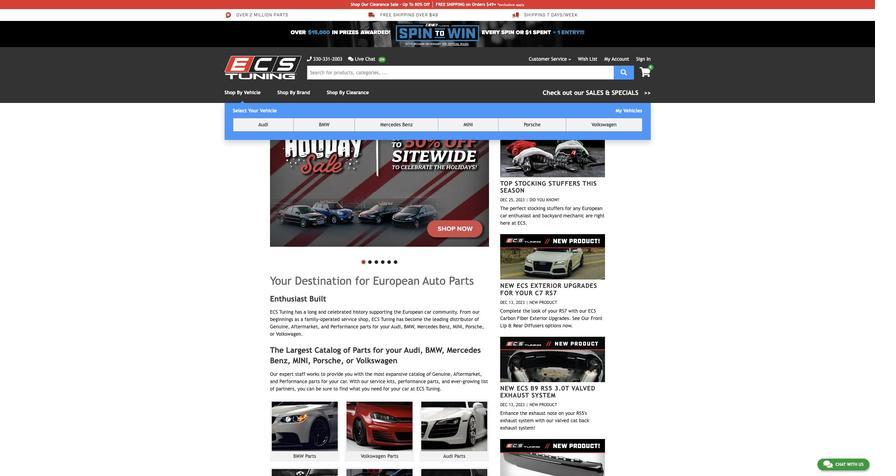 Task type: describe. For each thing, give the bounding box(es) containing it.
history
[[353, 310, 368, 315]]

your destination for european auto parts
[[270, 275, 474, 287]]

stuffers
[[549, 180, 581, 187]]

mercedes benz
[[381, 122, 413, 128]]

shop our clearance sale - up to 80% off link
[[351, 1, 433, 8]]

wish
[[578, 56, 588, 62]]

porsche
[[524, 122, 541, 128]]

shop by brand
[[278, 90, 310, 95]]

with
[[350, 379, 360, 385]]

over for over $15,000 in prizes
[[291, 29, 306, 36]]

performance
[[398, 379, 426, 385]]

the left leading
[[424, 317, 431, 323]]

dec 13, 2023 | new product complete the look of your rs7 with our ecs carbon fiber exterior upgrades. see our front lip & rear diffusers options now.
[[500, 300, 603, 329]]

over $15,000 in prizes
[[291, 29, 359, 36]]

vehicle for select your vehicle
[[260, 108, 277, 114]]

sale
[[391, 2, 399, 7]]

parts for bmw parts
[[305, 454, 316, 459]]

bmw, inside ecs tuning has a long and celebrated history supporting the european car community. from our beginnings as a family-operated service shop, ecs tuning has become the leading distributor of genuine, aftermarket, and performance parts for your audi, bmw, mercedes benz, mini, porsche, or volkswagen.
[[404, 324, 416, 330]]

of inside ecs tuning has a long and celebrated history supporting the european car community. from our beginnings as a family-operated service shop, ecs tuning has become the leading distributor of genuine, aftermarket, and performance parts for your audi, bmw, mercedes benz, mini, porsche, or volkswagen.
[[475, 317, 479, 323]]

customer service button
[[529, 56, 571, 63]]

your inside the new ecs exterior upgrades for your c7 rs7
[[516, 290, 533, 297]]

your down the provide
[[329, 379, 339, 385]]

ecs tuning has a long and celebrated history supporting the european car community. from our beginnings as a family-operated service shop, ecs tuning has become the leading distributor of genuine, aftermarket, and performance parts for your audi, bmw, mercedes benz, mini, porsche, or volkswagen.
[[270, 310, 484, 337]]

view
[[586, 123, 596, 127]]

2 • from the left
[[367, 254, 373, 269]]

3.0t
[[555, 385, 570, 392]]

2
[[250, 13, 253, 18]]

european inside ecs tuning has a long and celebrated history supporting the european car community. from our beginnings as a family-operated service shop, ecs tuning has become the leading distributor of genuine, aftermarket, and performance parts for your audi, bmw, mercedes benz, mini, porsche, or volkswagen.
[[403, 310, 423, 315]]

volkswagen for volkswagen
[[592, 122, 617, 128]]

2023 for new
[[516, 403, 525, 408]]

in
[[332, 29, 338, 36]]

car inside ecs tuning has a long and celebrated history supporting the european car community. from our beginnings as a family-operated service shop, ecs tuning has become the leading distributor of genuine, aftermarket, and performance parts for your audi, bmw, mercedes benz, mini, porsche, or volkswagen.
[[425, 310, 432, 315]]

bmw parts
[[294, 454, 316, 459]]

your inside the largest catalog of parts for your audi, bmw, mercedes benz, mini, porsche, or volkswagen
[[386, 346, 402, 355]]

13, for new ecs b9 rs5 3.0t valved exhaust system
[[509, 403, 515, 408]]

with inside dec 13, 2023 | new product enhance the exhaust note on your rs5's exhaust system with our valved cat back exhaust system!
[[535, 418, 545, 424]]

for inside dec 25, 2023 | did you know? the perfect stocking stuffers for any european car enthusiast and backyard mechanic are right here at ecs.
[[565, 206, 572, 212]]

your inside ecs tuning has a long and celebrated history supporting the european car community. from our beginnings as a family-operated service shop, ecs tuning has become the leading distributor of genuine, aftermarket, and performance parts for your audi, bmw, mercedes benz, mini, porsche, or volkswagen.
[[380, 324, 390, 330]]

car.
[[340, 379, 348, 385]]

account
[[612, 56, 629, 62]]

product for rs7
[[540, 300, 557, 305]]

as
[[295, 317, 299, 323]]

sign
[[637, 56, 645, 62]]

top
[[500, 180, 513, 187]]

my vehicles
[[616, 108, 643, 114]]

1
[[558, 29, 560, 36]]

right
[[595, 213, 605, 219]]

benz, inside ecs tuning has a long and celebrated history supporting the european car community. from our beginnings as a family-operated service shop, ecs tuning has become the leading distributor of genuine, aftermarket, and performance parts for your audi, bmw, mercedes benz, mini, porsche, or volkswagen.
[[439, 324, 452, 330]]

porsche, inside ecs tuning has a long and celebrated history supporting the european car community. from our beginnings as a family-operated service shop, ecs tuning has become the leading distributor of genuine, aftermarket, and performance parts for your audi, bmw, mercedes benz, mini, porsche, or volkswagen.
[[466, 324, 484, 330]]

become
[[405, 317, 422, 323]]

dec for top stocking stuffers this season
[[500, 198, 508, 203]]

system!
[[519, 426, 536, 431]]

ecs tuning image
[[225, 56, 301, 79]]

volkswagen parts
[[361, 454, 398, 459]]

our inside our expert staff works to provide you with the most expansive catalog of genuine, aftermarket, and performance parts for your car. with our service kits, performance parts, and ever-growing list of partners, you can be sure to find what you need for your car at ecs tuning.
[[361, 379, 369, 385]]

shop by vehicle
[[225, 90, 261, 95]]

-
[[400, 2, 401, 7]]

rs5
[[541, 385, 553, 392]]

upgrades.
[[549, 316, 571, 321]]

over for over 2 million parts
[[236, 13, 248, 18]]

ship
[[447, 2, 456, 7]]

1 horizontal spatial tuning
[[381, 317, 395, 323]]

ecs.
[[518, 221, 528, 226]]

growing
[[463, 379, 480, 385]]

and right the long
[[318, 310, 326, 315]]

1 horizontal spatial a
[[304, 310, 306, 315]]

audi for audi
[[259, 122, 268, 128]]

$49+
[[487, 2, 497, 7]]

system
[[532, 392, 556, 399]]

what
[[350, 386, 361, 392]]

330-331-2003 link
[[307, 56, 343, 63]]

service
[[551, 56, 567, 62]]

can
[[307, 386, 315, 392]]

the right "supporting"
[[394, 310, 401, 315]]

specials
[[612, 89, 639, 96]]

aftermarket, inside ecs tuning has a long and celebrated history supporting the european car community. from our beginnings as a family-operated service shop, ecs tuning has become the leading distributor of genuine, aftermarket, and performance parts for your audi, bmw, mercedes benz, mini, porsche, or volkswagen.
[[291, 324, 320, 330]]

performance inside ecs tuning has a long and celebrated history supporting the european car community. from our beginnings as a family-operated service shop, ecs tuning has become the leading distributor of genuine, aftermarket, and performance parts for your audi, bmw, mercedes benz, mini, porsche, or volkswagen.
[[331, 324, 359, 330]]

phone image
[[307, 57, 312, 62]]

7
[[547, 13, 550, 18]]

shipping
[[524, 13, 546, 18]]

by for vehicle
[[237, 90, 243, 95]]

ecs inside the new ecs exterior upgrades for your c7 rs7
[[517, 282, 529, 290]]

331-
[[323, 56, 332, 62]]

1 vertical spatial european
[[373, 275, 420, 287]]

our inside dec 13, 2023 | new product complete the look of your rs7 with our ecs carbon fiber exterior upgrades. see our front lip & rear diffusers options now.
[[580, 309, 587, 314]]

on inside dec 13, 2023 | new product enhance the exhaust note on your rs5's exhaust system with our valved cat back exhaust system!
[[559, 411, 564, 417]]

car inside our expert staff works to provide you with the most expansive catalog of genuine, aftermarket, and performance parts for your car. with our service kits, performance parts, and ever-growing list of partners, you can be sure to find what you need for your car at ecs tuning.
[[402, 386, 409, 392]]

this
[[583, 180, 597, 187]]

prizes
[[339, 29, 359, 36]]

ecs up beginnings
[[270, 310, 278, 315]]

look
[[532, 309, 541, 314]]

6 • from the left
[[393, 254, 399, 269]]

rs7 inside the new ecs exterior upgrades for your c7 rs7
[[546, 290, 557, 297]]

and left the ever-
[[442, 379, 450, 385]]

provide
[[327, 372, 343, 377]]

front
[[591, 316, 603, 321]]

13, for new ecs exterior upgrades for your c7 rs7
[[509, 300, 515, 305]]

auto
[[423, 275, 446, 287]]

my account
[[605, 56, 629, 62]]

Search text field
[[307, 66, 614, 80]]

our expert staff works to provide you with the most expansive catalog of genuine, aftermarket, and performance parts for your car. with our service kits, performance parts, and ever-growing list of partners, you can be sure to find what you need for your car at ecs tuning.
[[270, 372, 488, 392]]

2 horizontal spatial you
[[362, 386, 370, 392]]

my account link
[[605, 56, 629, 62]]

destination
[[295, 275, 352, 287]]

new for new
[[530, 300, 538, 305]]

volkswagen parts link
[[345, 400, 414, 462]]

dec for new ecs exterior upgrades for your c7 rs7
[[500, 300, 508, 305]]

1 horizontal spatial has
[[397, 317, 404, 323]]

your down kits,
[[391, 386, 401, 392]]

expansive
[[386, 372, 408, 377]]

every
[[482, 29, 500, 36]]

for down • • • • • •
[[355, 275, 370, 287]]

rs7 inside dec 13, 2023 | new product complete the look of your rs7 with our ecs carbon fiber exterior upgrades. see our front lip & rear diffusers options now.
[[559, 309, 567, 314]]

0 horizontal spatial you
[[298, 386, 305, 392]]

1 horizontal spatial you
[[345, 372, 353, 377]]

ecs inside "new ecs b9 rs5 3.0t valved exhaust system"
[[517, 385, 529, 392]]

2023 for new
[[516, 300, 525, 305]]

wish list link
[[578, 56, 598, 62]]

| for b9
[[526, 403, 529, 408]]

at inside dec 25, 2023 | did you know? the perfect stocking stuffers for any european car enthusiast and backyard mechanic are right here at ecs.
[[512, 221, 516, 226]]

330-
[[313, 56, 323, 62]]

our inside "link"
[[362, 2, 369, 7]]

0 horizontal spatial chat
[[365, 56, 376, 62]]

mercedes inside the largest catalog of parts for your audi, bmw, mercedes benz, mini, porsche, or volkswagen
[[447, 346, 481, 355]]

comments image for live
[[348, 57, 354, 62]]

*exclusions
[[498, 3, 515, 6]]

see inside dec 13, 2023 | new product complete the look of your rs7 with our ecs carbon fiber exterior upgrades. see our front lip & rear diffusers options now.
[[573, 316, 580, 321]]

0 horizontal spatial to
[[321, 372, 326, 377]]

1 horizontal spatial to
[[334, 386, 338, 392]]

sure
[[323, 386, 332, 392]]

to
[[409, 2, 414, 7]]

ecs inside our expert staff works to provide you with the most expansive catalog of genuine, aftermarket, and performance parts for your car. with our service kits, performance parts, and ever-growing list of partners, you can be sure to find what you need for your car at ecs tuning.
[[417, 386, 425, 392]]

mini, inside ecs tuning has a long and celebrated history supporting the european car community. from our beginnings as a family-operated service shop, ecs tuning has become the leading distributor of genuine, aftermarket, and performance parts for your audi, bmw, mercedes benz, mini, porsche, or volkswagen.
[[453, 324, 464, 330]]

you
[[537, 198, 545, 203]]

new bremmen parts f56 f55 f57  front bumper cover! pdc image
[[500, 440, 605, 477]]

1 vertical spatial a
[[301, 317, 303, 323]]

complete
[[500, 309, 522, 314]]

.
[[469, 43, 469, 46]]

sales & specials link
[[543, 88, 651, 98]]

list
[[482, 379, 488, 385]]

vehicle for shop by vehicle
[[244, 90, 261, 95]]

$1
[[526, 29, 532, 36]]

clearance for our
[[370, 2, 389, 7]]

no purchase necessary. see official rules .
[[406, 43, 469, 46]]

• • • • • •
[[360, 254, 399, 269]]

shop for shop by brand
[[278, 90, 289, 95]]

largest
[[286, 346, 312, 355]]

generic - ecs holiday sale image
[[270, 120, 489, 247]]

no
[[406, 43, 410, 46]]

for down kits,
[[383, 386, 390, 392]]

0 horizontal spatial your
[[248, 108, 259, 114]]

up
[[403, 2, 408, 7]]

most
[[374, 372, 385, 377]]

enthusiast built
[[270, 295, 326, 304]]

80%
[[415, 2, 423, 7]]

0 vertical spatial tuning
[[279, 310, 294, 315]]

bmw, inside the largest catalog of parts for your audi, bmw, mercedes benz, mini, porsche, or volkswagen
[[425, 346, 445, 355]]

your inside dec 13, 2023 | new product complete the look of your rs7 with our ecs carbon fiber exterior upgrades. see our front lip & rear diffusers options now.
[[548, 309, 558, 314]]

new inside the new ecs exterior upgrades for your c7 rs7
[[500, 282, 515, 290]]

free shipping over $49 link
[[369, 12, 438, 18]]

2 vertical spatial exhaust
[[500, 426, 517, 431]]

0 vertical spatial &
[[606, 89, 610, 96]]



Task type: locate. For each thing, give the bounding box(es) containing it.
1 horizontal spatial car
[[425, 310, 432, 315]]

2 horizontal spatial car
[[500, 213, 507, 219]]

vehicle
[[244, 90, 261, 95], [260, 108, 277, 114]]

1 vertical spatial to
[[334, 386, 338, 392]]

for left any
[[565, 206, 572, 212]]

parts for volkswagen parts
[[388, 454, 398, 459]]

1 vertical spatial rs7
[[559, 309, 567, 314]]

rear
[[513, 323, 523, 329]]

2023 inside dec 13, 2023 | new product enhance the exhaust note on your rs5's exhaust system with our valved cat back exhaust system!
[[516, 403, 525, 408]]

mercedes
[[381, 122, 401, 128], [417, 324, 438, 330], [447, 346, 481, 355]]

0 horizontal spatial comments image
[[348, 57, 354, 62]]

lip
[[500, 323, 507, 329]]

1 horizontal spatial chat
[[836, 463, 846, 468]]

porsche, inside the largest catalog of parts for your audi, bmw, mercedes benz, mini, porsche, or volkswagen
[[313, 357, 344, 366]]

1 vertical spatial your
[[270, 275, 292, 287]]

2 by from the left
[[290, 90, 296, 95]]

by left brand
[[290, 90, 296, 95]]

for inside the largest catalog of parts for your audi, bmw, mercedes benz, mini, porsche, or volkswagen
[[373, 346, 384, 355]]

cat
[[571, 418, 578, 424]]

carbon
[[500, 316, 516, 321]]

0 vertical spatial rs7
[[546, 290, 557, 297]]

ecs left b9
[[517, 385, 529, 392]]

you left need
[[362, 386, 370, 392]]

volkswagen for volkswagen parts
[[361, 454, 386, 459]]

0 horizontal spatial on
[[466, 2, 471, 7]]

clearance
[[370, 2, 389, 7], [346, 90, 369, 95]]

over 2 million parts link
[[225, 12, 288, 18]]

1 vertical spatial has
[[397, 317, 404, 323]]

car down performance on the bottom left of page
[[402, 386, 409, 392]]

0 horizontal spatial a
[[301, 317, 303, 323]]

with inside our expert staff works to provide you with the most expansive catalog of genuine, aftermarket, and performance parts for your car. with our service kits, performance parts, and ever-growing list of partners, you can be sure to find what you need for your car at ecs tuning.
[[354, 372, 364, 377]]

2 vertical spatial mercedes
[[447, 346, 481, 355]]

0 vertical spatial genuine,
[[270, 324, 290, 330]]

& inside dec 13, 2023 | new product complete the look of your rs7 with our ecs carbon fiber exterior upgrades. see our front lip & rear diffusers options now.
[[509, 323, 512, 329]]

1 horizontal spatial benz,
[[439, 324, 452, 330]]

by for clearance
[[339, 90, 345, 95]]

audi, down "supporting"
[[391, 324, 403, 330]]

ecs inside dec 13, 2023 | new product complete the look of your rs7 with our ecs carbon fiber exterior upgrades. see our front lip & rear diffusers options now.
[[588, 309, 596, 314]]

1 horizontal spatial over
[[291, 29, 306, 36]]

1 horizontal spatial or
[[346, 357, 354, 366]]

mercedes down leading
[[417, 324, 438, 330]]

shop by brand link
[[278, 90, 310, 95]]

shop for shop by clearance
[[327, 90, 338, 95]]

0 vertical spatial new
[[500, 282, 515, 290]]

1 product from the top
[[540, 300, 557, 305]]

2 horizontal spatial parts
[[360, 324, 371, 330]]

2 vertical spatial 2023
[[516, 403, 525, 408]]

benz, up the expert
[[270, 357, 291, 366]]

parts right million
[[274, 13, 288, 18]]

bmw
[[319, 122, 330, 128], [294, 454, 304, 459]]

dec inside dec 25, 2023 | did you know? the perfect stocking stuffers for any european car enthusiast and backyard mechanic are right here at ecs.
[[500, 198, 508, 203]]

dec down for at the bottom right of page
[[500, 300, 508, 305]]

0 vertical spatial aftermarket,
[[291, 324, 320, 330]]

valved
[[572, 385, 596, 392]]

service inside our expert staff works to provide you with the most expansive catalog of genuine, aftermarket, and performance parts for your car. with our service kits, performance parts, and ever-growing list of partners, you can be sure to find what you need for your car at ecs tuning.
[[370, 379, 386, 385]]

car up here
[[500, 213, 507, 219]]

0 horizontal spatial at
[[411, 386, 415, 392]]

0 vertical spatial over
[[236, 13, 248, 18]]

the inside dec 25, 2023 | did you know? the perfect stocking stuffers for any european car enthusiast and backyard mechanic are right here at ecs.
[[500, 206, 509, 212]]

exterior inside dec 13, 2023 | new product complete the look of your rs7 with our ecs carbon fiber exterior upgrades. see our front lip & rear diffusers options now.
[[530, 316, 548, 321]]

0 horizontal spatial my
[[605, 56, 611, 62]]

european up are
[[582, 206, 603, 212]]

at left ecs.
[[512, 221, 516, 226]]

0 vertical spatial the
[[500, 206, 509, 212]]

audi for audi parts
[[444, 454, 453, 459]]

and up partners,
[[270, 379, 278, 385]]

new for new
[[530, 403, 538, 408]]

audi inside 'link'
[[444, 454, 453, 459]]

4 • from the left
[[380, 254, 386, 269]]

my
[[605, 56, 611, 62], [616, 108, 622, 114]]

3 2023 from the top
[[516, 403, 525, 408]]

2003
[[332, 56, 343, 62]]

0 vertical spatial exhaust
[[529, 411, 546, 417]]

audi, inside the largest catalog of parts for your audi, bmw, mercedes benz, mini, porsche, or volkswagen
[[404, 346, 423, 355]]

product down the new ecs exterior upgrades for your c7 rs7
[[540, 300, 557, 305]]

the inside dec 13, 2023 | new product enhance the exhaust note on your rs5's exhaust system with our valved cat back exhaust system!
[[520, 411, 528, 417]]

options
[[545, 323, 561, 329]]

your up the cat
[[566, 411, 575, 417]]

off
[[424, 2, 430, 7]]

2 dec from the top
[[500, 300, 508, 305]]

2 horizontal spatial or
[[516, 29, 524, 36]]

by up the 'select'
[[237, 90, 243, 95]]

or up with
[[346, 357, 354, 366]]

vehicle up select your vehicle
[[244, 90, 261, 95]]

the inside the largest catalog of parts for your audi, bmw, mercedes benz, mini, porsche, or volkswagen
[[270, 346, 284, 355]]

1 vertical spatial the
[[270, 346, 284, 355]]

comments image inside the live chat link
[[348, 57, 354, 62]]

parts inside our expert staff works to provide you with the most expansive catalog of genuine, aftermarket, and performance parts for your car. with our service kits, performance parts, and ever-growing list of partners, you can be sure to find what you need for your car at ecs tuning.
[[309, 379, 320, 385]]

top stocking stuffers this season
[[500, 180, 597, 194]]

13, inside dec 13, 2023 | new product complete the look of your rs7 with our ecs carbon fiber exterior upgrades. see our front lip & rear diffusers options now.
[[509, 300, 515, 305]]

0 horizontal spatial parts
[[274, 13, 288, 18]]

0 vertical spatial car
[[500, 213, 507, 219]]

shop up prizes
[[351, 2, 360, 7]]

0
[[650, 65, 652, 69]]

any
[[573, 206, 581, 212]]

1 horizontal spatial service
[[370, 379, 386, 385]]

ecs down performance on the bottom left of page
[[417, 386, 425, 392]]

new ecs b9 rs5 3.0t valved exhaust system link
[[500, 385, 596, 399]]

new
[[500, 282, 515, 290], [530, 300, 538, 305], [530, 403, 538, 408]]

2 vertical spatial car
[[402, 386, 409, 392]]

1 horizontal spatial at
[[512, 221, 516, 226]]

to left "find"
[[334, 386, 338, 392]]

0 horizontal spatial aftermarket,
[[291, 324, 320, 330]]

audi, up catalog
[[404, 346, 423, 355]]

of inside the largest catalog of parts for your audi, bmw, mercedes benz, mini, porsche, or volkswagen
[[343, 346, 351, 355]]

1 vertical spatial audi
[[444, 454, 453, 459]]

tuning down "supporting"
[[381, 317, 395, 323]]

note
[[547, 411, 557, 417]]

5 • from the left
[[386, 254, 393, 269]]

mini, down distributor
[[453, 324, 464, 330]]

parts,
[[428, 379, 441, 385]]

1 vertical spatial audi,
[[404, 346, 423, 355]]

ecs down "supporting"
[[372, 317, 380, 323]]

1 vertical spatial comments image
[[824, 461, 833, 469]]

0 horizontal spatial service
[[342, 317, 357, 323]]

see up the now.
[[573, 316, 580, 321]]

see left official in the top right of the page
[[443, 43, 447, 46]]

of right look
[[542, 309, 547, 314]]

0 horizontal spatial audi
[[259, 122, 268, 128]]

our down note
[[547, 418, 554, 424]]

and down stocking
[[533, 213, 541, 219]]

leading
[[433, 317, 449, 323]]

see official rules link
[[443, 42, 469, 46]]

parts down works
[[309, 379, 320, 385]]

0 vertical spatial my
[[605, 56, 611, 62]]

community.
[[433, 310, 459, 315]]

1 13, from the top
[[509, 300, 515, 305]]

your up enthusiast
[[270, 275, 292, 287]]

1 horizontal spatial the
[[500, 206, 509, 212]]

2 vertical spatial volkswagen
[[361, 454, 386, 459]]

2023 for top
[[516, 198, 525, 203]]

your inside dec 13, 2023 | new product enhance the exhaust note on your rs5's exhaust system with our valved cat back exhaust system!
[[566, 411, 575, 417]]

shop by clearance
[[327, 90, 369, 95]]

new inside dec 13, 2023 | new product enhance the exhaust note on your rs5's exhaust system with our valved cat back exhaust system!
[[530, 403, 538, 408]]

dec
[[500, 198, 508, 203], [500, 300, 508, 305], [500, 403, 508, 408]]

1 horizontal spatial bmw
[[319, 122, 330, 128]]

and down the operated
[[321, 324, 329, 330]]

=
[[553, 29, 556, 36]]

free ship ping on orders $49+ *exclusions apply
[[436, 2, 525, 7]]

2 13, from the top
[[509, 403, 515, 408]]

sales & specials
[[586, 89, 639, 96]]

2 vertical spatial parts
[[309, 379, 320, 385]]

| inside dec 13, 2023 | new product enhance the exhaust note on your rs5's exhaust system with our valved cat back exhaust system!
[[526, 403, 529, 408]]

brand
[[297, 90, 310, 95]]

comments image inside chat with us link
[[824, 461, 833, 469]]

our inside our expert staff works to provide you with the most expansive catalog of genuine, aftermarket, and performance parts for your car. with our service kits, performance parts, and ever-growing list of partners, you can be sure to find what you need for your car at ecs tuning.
[[270, 372, 278, 377]]

days/week
[[551, 13, 578, 18]]

1 vertical spatial parts
[[360, 324, 371, 330]]

0 horizontal spatial has
[[295, 310, 302, 315]]

the
[[500, 206, 509, 212], [270, 346, 284, 355]]

the left 'perfect'
[[500, 206, 509, 212]]

new down system on the bottom of page
[[530, 403, 538, 408]]

the
[[523, 309, 530, 314], [394, 310, 401, 315], [424, 317, 431, 323], [365, 372, 373, 377], [520, 411, 528, 417]]

chat with us link
[[818, 459, 870, 471]]

vehicle right the 'select'
[[260, 108, 277, 114]]

0 vertical spatial mini,
[[453, 324, 464, 330]]

the up fiber
[[523, 309, 530, 314]]

for up sure
[[321, 379, 328, 385]]

0 horizontal spatial over
[[236, 13, 248, 18]]

of right catalog at the bottom left of the page
[[343, 346, 351, 355]]

the down volkswagen.
[[270, 346, 284, 355]]

2 vertical spatial our
[[270, 372, 278, 377]]

over
[[416, 13, 428, 18]]

bmw, up the parts,
[[425, 346, 445, 355]]

| for exterior
[[526, 300, 529, 305]]

shop by vehicle link
[[225, 90, 261, 95]]

bmw for bmw parts
[[294, 454, 304, 459]]

| for stuffers
[[526, 198, 529, 203]]

at inside our expert staff works to provide you with the most expansive catalog of genuine, aftermarket, and performance parts for your car. with our service kits, performance parts, and ever-growing list of partners, you can be sure to find what you need for your car at ecs tuning.
[[411, 386, 415, 392]]

of
[[542, 309, 547, 314], [475, 317, 479, 323], [343, 346, 351, 355], [427, 372, 431, 377], [270, 386, 275, 392]]

bmw for bmw
[[319, 122, 330, 128]]

0 vertical spatial exterior
[[531, 282, 562, 290]]

staff
[[295, 372, 305, 377]]

genuine, inside ecs tuning has a long and celebrated history supporting the european car community. from our beginnings as a family-operated service shop, ecs tuning has become the leading distributor of genuine, aftermarket, and performance parts for your audi, bmw, mercedes benz, mini, porsche, or volkswagen.
[[270, 324, 290, 330]]

2 vertical spatial or
[[346, 357, 354, 366]]

0 horizontal spatial clearance
[[346, 90, 369, 95]]

our
[[580, 309, 587, 314], [473, 310, 480, 315], [361, 379, 369, 385], [547, 418, 554, 424]]

with up with
[[354, 372, 364, 377]]

new inside dec 13, 2023 | new product complete the look of your rs7 with our ecs carbon fiber exterior upgrades. see our front lip & rear diffusers options now.
[[530, 300, 538, 305]]

comments image for chat
[[824, 461, 833, 469]]

parts down shop, on the bottom of page
[[360, 324, 371, 330]]

13,
[[509, 300, 515, 305], [509, 403, 515, 408]]

1 vertical spatial on
[[559, 411, 564, 417]]

performance inside our expert staff works to provide you with the most expansive catalog of genuine, aftermarket, and performance parts for your car. with our service kits, performance parts, and ever-growing list of partners, you can be sure to find what you need for your car at ecs tuning.
[[280, 379, 307, 385]]

1 vertical spatial dec
[[500, 300, 508, 305]]

shipping 7 days/week
[[524, 13, 578, 18]]

2 horizontal spatial your
[[516, 290, 533, 297]]

dec inside dec 13, 2023 | new product complete the look of your rs7 with our ecs carbon fiber exterior upgrades. see our front lip & rear diffusers options now.
[[500, 300, 508, 305]]

1 | from the top
[[526, 198, 529, 203]]

your up expansive
[[386, 346, 402, 355]]

2 vertical spatial european
[[403, 310, 423, 315]]

million
[[254, 13, 273, 18]]

1 vertical spatial at
[[411, 386, 415, 392]]

over
[[236, 13, 248, 18], [291, 29, 306, 36]]

2 2023 from the top
[[516, 300, 525, 305]]

3 • from the left
[[373, 254, 380, 269]]

the inside dec 13, 2023 | new product complete the look of your rs7 with our ecs carbon fiber exterior upgrades. see our front lip & rear diffusers options now.
[[523, 309, 530, 314]]

2023 inside dec 13, 2023 | new product complete the look of your rs7 with our ecs carbon fiber exterior upgrades. see our front lip & rear diffusers options now.
[[516, 300, 525, 305]]

or inside ecs tuning has a long and celebrated history supporting the european car community. from our beginnings as a family-operated service shop, ecs tuning has become the leading distributor of genuine, aftermarket, and performance parts for your audi, bmw, mercedes benz, mini, porsche, or volkswagen.
[[270, 332, 275, 337]]

upgrades
[[564, 282, 598, 290]]

shop
[[351, 2, 360, 7], [225, 90, 236, 95], [278, 90, 289, 95], [327, 90, 338, 95]]

0 horizontal spatial audi,
[[391, 324, 403, 330]]

0 vertical spatial our
[[362, 2, 369, 7]]

aftermarket, inside our expert staff works to provide you with the most expansive catalog of genuine, aftermarket, and performance parts for your car. with our service kits, performance parts, and ever-growing list of partners, you can be sure to find what you need for your car at ecs tuning.
[[454, 372, 482, 377]]

beginnings
[[270, 317, 293, 323]]

1 horizontal spatial comments image
[[824, 461, 833, 469]]

shop for shop by vehicle
[[225, 90, 236, 95]]

my for my account
[[605, 56, 611, 62]]

did
[[530, 198, 536, 203]]

bmw, down become
[[404, 324, 416, 330]]

you up "car."
[[345, 372, 353, 377]]

3 dec from the top
[[500, 403, 508, 408]]

audi, inside ecs tuning has a long and celebrated history supporting the european car community. from our beginnings as a family-operated service shop, ecs tuning has become the leading distributor of genuine, aftermarket, and performance parts for your audi, bmw, mercedes benz, mini, porsche, or volkswagen.
[[391, 324, 403, 330]]

with left us
[[847, 463, 858, 468]]

product inside dec 13, 2023 | new product enhance the exhaust note on your rs5's exhaust system with our valved cat back exhaust system!
[[540, 403, 557, 408]]

all
[[597, 123, 602, 127]]

audi,
[[391, 324, 403, 330], [404, 346, 423, 355]]

2 product from the top
[[540, 403, 557, 408]]

the up system at the bottom right of the page
[[520, 411, 528, 417]]

my left vehicles
[[616, 108, 622, 114]]

service up need
[[370, 379, 386, 385]]

0 horizontal spatial bmw
[[294, 454, 304, 459]]

over left 2
[[236, 13, 248, 18]]

1 vertical spatial or
[[270, 332, 275, 337]]

by
[[237, 90, 243, 95], [290, 90, 296, 95], [339, 90, 345, 95]]

to right works
[[321, 372, 326, 377]]

volkswagen inside the largest catalog of parts for your audi, bmw, mercedes benz, mini, porsche, or volkswagen
[[356, 357, 398, 366]]

our left the expert
[[270, 372, 278, 377]]

13, inside dec 13, 2023 | new product enhance the exhaust note on your rs5's exhaust system with our valved cat back exhaust system!
[[509, 403, 515, 408]]

1 vertical spatial product
[[540, 403, 557, 408]]

parts inside the largest catalog of parts for your audi, bmw, mercedes benz, mini, porsche, or volkswagen
[[353, 346, 371, 355]]

0 vertical spatial see
[[443, 43, 447, 46]]

car inside dec 25, 2023 | did you know? the perfect stocking stuffers for any european car enthusiast and backyard mechanic are right here at ecs.
[[500, 213, 507, 219]]

comments image left chat with us
[[824, 461, 833, 469]]

ever-
[[451, 379, 463, 385]]

official
[[448, 43, 460, 46]]

your down "supporting"
[[380, 324, 390, 330]]

parts inside ecs tuning has a long and celebrated history supporting the european car community. from our beginnings as a family-operated service shop, ecs tuning has become the leading distributor of genuine, aftermarket, and performance parts for your audi, bmw, mercedes benz, mini, porsche, or volkswagen.
[[360, 324, 371, 330]]

new ecs b9 rs5 3.0t valved exhaust system image
[[500, 337, 605, 383]]

dec inside dec 13, 2023 | new product enhance the exhaust note on your rs5's exhaust system with our valved cat back exhaust system!
[[500, 403, 508, 408]]

service inside ecs tuning has a long and celebrated history supporting the european car community. from our beginnings as a family-operated service shop, ecs tuning has become the leading distributor of genuine, aftermarket, and performance parts for your audi, bmw, mercedes benz, mini, porsche, or volkswagen.
[[342, 317, 357, 323]]

exterior up look
[[531, 282, 562, 290]]

customer service
[[529, 56, 567, 62]]

2 | from the top
[[526, 300, 529, 305]]

spent
[[533, 29, 551, 36]]

family-
[[305, 317, 320, 323]]

0 vertical spatial benz,
[[439, 324, 452, 330]]

top stocking stuffers this season image
[[500, 132, 605, 177]]

of up the parts,
[[427, 372, 431, 377]]

1 • from the left
[[360, 254, 367, 269]]

audi parts link
[[420, 400, 489, 462]]

ecs right for at the bottom right of page
[[517, 282, 529, 290]]

rules
[[460, 43, 469, 46]]

your
[[548, 309, 558, 314], [380, 324, 390, 330], [386, 346, 402, 355], [329, 379, 339, 385], [391, 386, 401, 392], [566, 411, 575, 417]]

european inside dec 25, 2023 | did you know? the perfect stocking stuffers for any european car enthusiast and backyard mechanic are right here at ecs.
[[582, 206, 603, 212]]

parts inside 'link'
[[455, 454, 466, 459]]

of right distributor
[[475, 317, 479, 323]]

has left become
[[397, 317, 404, 323]]

benz, inside the largest catalog of parts for your audi, bmw, mercedes benz, mini, porsche, or volkswagen
[[270, 357, 291, 366]]

13, up enhance
[[509, 403, 515, 408]]

| inside dec 13, 2023 | new product complete the look of your rs7 with our ecs carbon fiber exterior upgrades. see our front lip & rear diffusers options now.
[[526, 300, 529, 305]]

ping
[[456, 2, 465, 7]]

0 vertical spatial on
[[466, 2, 471, 7]]

1 horizontal spatial audi,
[[404, 346, 423, 355]]

1 horizontal spatial clearance
[[370, 2, 389, 7]]

1 vertical spatial 13,
[[509, 403, 515, 408]]

chat left us
[[836, 463, 846, 468]]

& right lip
[[509, 323, 512, 329]]

shop inside "link"
[[351, 2, 360, 7]]

my for my vehicles
[[616, 108, 622, 114]]

ecs left news
[[534, 120, 548, 129]]

| down exhaust
[[526, 403, 529, 408]]

clearance inside "link"
[[370, 2, 389, 7]]

clearance for by
[[346, 90, 369, 95]]

of inside dec 13, 2023 | new product complete the look of your rs7 with our ecs carbon fiber exterior upgrades. see our front lip & rear diffusers options now.
[[542, 309, 547, 314]]

shopping cart image
[[640, 67, 651, 77]]

free
[[436, 2, 446, 7]]

our down upgrades
[[580, 309, 587, 314]]

our inside dec 13, 2023 | new product complete the look of your rs7 with our ecs carbon fiber exterior upgrades. see our front lip & rear diffusers options now.
[[582, 316, 590, 321]]

or left '$1'
[[516, 29, 524, 36]]

audi parts
[[444, 454, 466, 459]]

genuine, inside our expert staff works to provide you with the most expansive catalog of genuine, aftermarket, and performance parts for your car. with our service kits, performance parts, and ever-growing list of partners, you can be sure to find what you need for your car at ecs tuning.
[[433, 372, 452, 377]]

0 horizontal spatial bmw,
[[404, 324, 416, 330]]

our inside ecs tuning has a long and celebrated history supporting the european car community. from our beginnings as a family-operated service shop, ecs tuning has become the leading distributor of genuine, aftermarket, and performance parts for your audi, bmw, mercedes benz, mini, porsche, or volkswagen.
[[473, 310, 480, 315]]

your
[[248, 108, 259, 114], [270, 275, 292, 287], [516, 290, 533, 297]]

benz, down leading
[[439, 324, 452, 330]]

expert
[[280, 372, 294, 377]]

rs7 up upgrades.
[[559, 309, 567, 314]]

exterior
[[531, 282, 562, 290], [530, 316, 548, 321]]

a right 'as'
[[301, 317, 303, 323]]

& right sales
[[606, 89, 610, 96]]

25,
[[509, 198, 515, 203]]

with
[[569, 309, 578, 314], [354, 372, 364, 377], [535, 418, 545, 424], [847, 463, 858, 468]]

0 vertical spatial |
[[526, 198, 529, 203]]

product up note
[[540, 403, 557, 408]]

rs7 right c7 at the right bottom
[[546, 290, 557, 297]]

1 horizontal spatial bmw,
[[425, 346, 445, 355]]

clearance up free
[[370, 2, 389, 7]]

$15,000
[[308, 29, 330, 36]]

for down "supporting"
[[373, 324, 379, 330]]

ecs tuning 'spin to win' contest logo image
[[396, 24, 479, 41]]

1 2023 from the top
[[516, 198, 525, 203]]

our left front
[[582, 316, 590, 321]]

| left did
[[526, 198, 529, 203]]

porsche, down catalog at the bottom left of the page
[[313, 357, 344, 366]]

shop right brand
[[327, 90, 338, 95]]

comments image
[[348, 57, 354, 62], [824, 461, 833, 469]]

our inside dec 13, 2023 | new product enhance the exhaust note on your rs5's exhaust system with our valved cat back exhaust system!
[[547, 418, 554, 424]]

0 vertical spatial to
[[321, 372, 326, 377]]

mini, down largest
[[293, 357, 311, 366]]

1 vertical spatial mercedes
[[417, 324, 438, 330]]

3 | from the top
[[526, 403, 529, 408]]

1 vertical spatial genuine,
[[433, 372, 452, 377]]

new ecs exterior upgrades for your c7 rs7 image
[[500, 235, 605, 280]]

mechanic
[[564, 213, 584, 219]]

valved
[[555, 418, 569, 424]]

dec for new ecs b9 rs5 3.0t valved exhaust system
[[500, 403, 508, 408]]

| inside dec 25, 2023 | did you know? the perfect stocking stuffers for any european car enthusiast and backyard mechanic are right here at ecs.
[[526, 198, 529, 203]]

dec up enhance
[[500, 403, 508, 408]]

for inside ecs tuning has a long and celebrated history supporting the european car community. from our beginnings as a family-operated service shop, ecs tuning has become the leading distributor of genuine, aftermarket, and performance parts for your audi, bmw, mercedes benz, mini, porsche, or volkswagen.
[[373, 324, 379, 330]]

sign in link
[[637, 56, 651, 62]]

2 vertical spatial |
[[526, 403, 529, 408]]

or inside the largest catalog of parts for your audi, bmw, mercedes benz, mini, porsche, or volkswagen
[[346, 357, 354, 366]]

stuffers
[[547, 206, 564, 212]]

product inside dec 13, 2023 | new product complete the look of your rs7 with our ecs carbon fiber exterior upgrades. see our front lip & rear diffusers options now.
[[540, 300, 557, 305]]

0 vertical spatial has
[[295, 310, 302, 315]]

1 vertical spatial see
[[573, 316, 580, 321]]

product for system
[[540, 403, 557, 408]]

ecs news
[[534, 120, 572, 129]]

1 dec from the top
[[500, 198, 508, 203]]

1 horizontal spatial aftermarket,
[[454, 372, 482, 377]]

for up most
[[373, 346, 384, 355]]

by for brand
[[290, 90, 296, 95]]

chat
[[365, 56, 376, 62], [836, 463, 846, 468]]

1 vertical spatial &
[[509, 323, 512, 329]]

1 vertical spatial |
[[526, 300, 529, 305]]

1 by from the left
[[237, 90, 243, 95]]

and inside dec 25, 2023 | did you know? the perfect stocking stuffers for any european car enthusiast and backyard mechanic are right here at ecs.
[[533, 213, 541, 219]]

the inside our expert staff works to provide you with the most expansive catalog of genuine, aftermarket, and performance parts for your car. with our service kits, performance parts, and ever-growing list of partners, you can be sure to find what you need for your car at ecs tuning.
[[365, 372, 373, 377]]

search image
[[621, 69, 627, 75]]

shop our clearance sale - up to 80% off
[[351, 2, 430, 7]]

mercedes down distributor
[[447, 346, 481, 355]]

1 horizontal spatial genuine,
[[433, 372, 452, 377]]

shop for shop our clearance sale - up to 80% off
[[351, 2, 360, 7]]

0 vertical spatial mercedes
[[381, 122, 401, 128]]

0 vertical spatial clearance
[[370, 2, 389, 7]]

performance down the expert
[[280, 379, 307, 385]]

or left volkswagen.
[[270, 332, 275, 337]]

0 vertical spatial performance
[[331, 324, 359, 330]]

over 2 million parts
[[236, 13, 288, 18]]

bmw,
[[404, 324, 416, 330], [425, 346, 445, 355]]

0 horizontal spatial the
[[270, 346, 284, 355]]

mini, inside the largest catalog of parts for your audi, bmw, mercedes benz, mini, porsche, or volkswagen
[[293, 357, 311, 366]]

new ecs exterior upgrades for your c7 rs7
[[500, 282, 598, 297]]

0 vertical spatial bmw
[[319, 122, 330, 128]]

genuine,
[[270, 324, 290, 330], [433, 372, 452, 377]]

with inside dec 13, 2023 | new product complete the look of your rs7 with our ecs carbon fiber exterior upgrades. see our front lip & rear diffusers options now.
[[569, 309, 578, 314]]

3 by from the left
[[339, 90, 345, 95]]

2 horizontal spatial mercedes
[[447, 346, 481, 355]]

1 vertical spatial 2023
[[516, 300, 525, 305]]

apply
[[516, 3, 525, 6]]

1 horizontal spatial audi
[[444, 454, 453, 459]]

1 vertical spatial exhaust
[[500, 418, 517, 424]]

back
[[579, 418, 590, 424]]

with up upgrades.
[[569, 309, 578, 314]]

dec left 25,
[[500, 198, 508, 203]]

1 horizontal spatial your
[[270, 275, 292, 287]]

of left partners,
[[270, 386, 275, 392]]

2023 inside dec 25, 2023 | did you know? the perfect stocking stuffers for any european car enthusiast and backyard mechanic are right here at ecs.
[[516, 198, 525, 203]]

long
[[308, 310, 317, 315]]

$49
[[430, 13, 438, 18]]

parts for audi parts
[[455, 454, 466, 459]]

0 vertical spatial 13,
[[509, 300, 515, 305]]

over left '$15,000'
[[291, 29, 306, 36]]

0 vertical spatial a
[[304, 310, 306, 315]]

your right the 'select'
[[248, 108, 259, 114]]

chat right live on the left top of page
[[365, 56, 376, 62]]

shipping 7 days/week link
[[513, 12, 578, 18]]

ecs up front
[[588, 309, 596, 314]]

live
[[355, 56, 364, 62]]

exterior inside the new ecs exterior upgrades for your c7 rs7
[[531, 282, 562, 290]]

0 vertical spatial bmw,
[[404, 324, 416, 330]]

mercedes inside ecs tuning has a long and celebrated history supporting the european car community. from our beginnings as a family-operated service shop, ecs tuning has become the leading distributor of genuine, aftermarket, and performance parts for your audi, bmw, mercedes benz, mini, porsche, or volkswagen.
[[417, 324, 438, 330]]

the largest catalog of parts for your audi, bmw, mercedes benz, mini, porsche, or volkswagen
[[270, 346, 481, 366]]

you left can
[[298, 386, 305, 392]]

our right from in the bottom right of the page
[[473, 310, 480, 315]]

select
[[233, 108, 247, 114]]



Task type: vqa. For each thing, say whether or not it's contained in the screenshot.
BMW
yes



